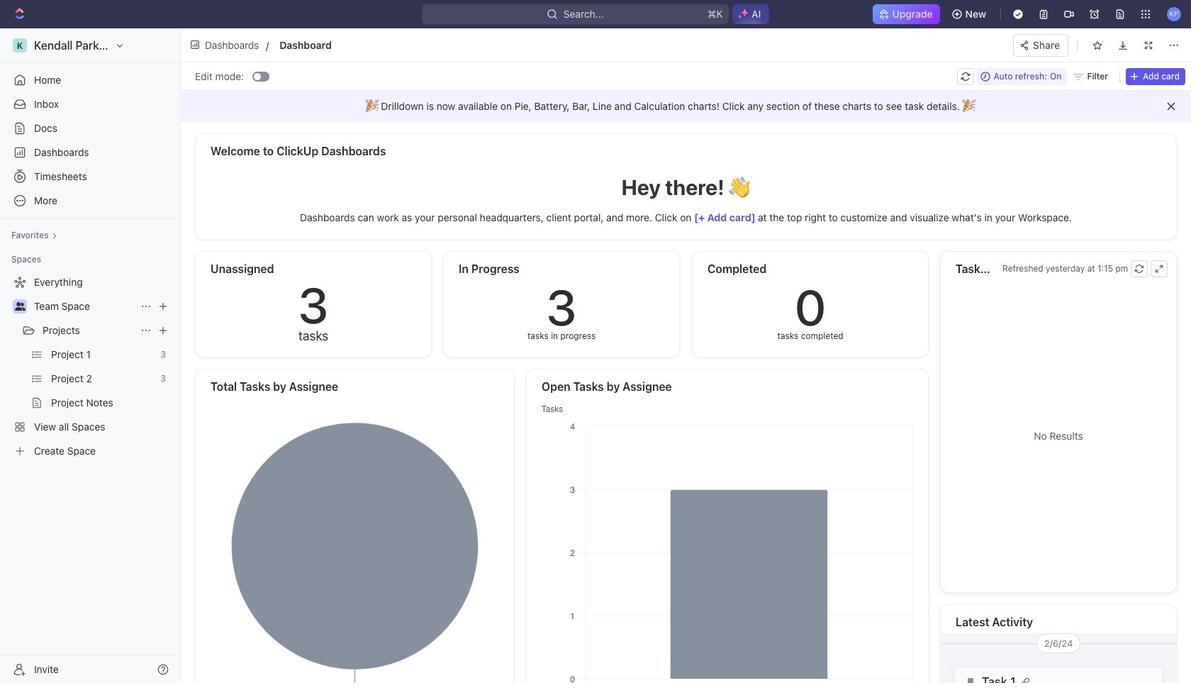Task type: describe. For each thing, give the bounding box(es) containing it.
sidebar navigation
[[0, 28, 184, 683]]



Task type: locate. For each thing, give the bounding box(es) containing it.
alert
[[181, 91, 1192, 122]]

tree
[[6, 271, 175, 463]]

tree inside sidebar navigation
[[6, 271, 175, 463]]

kendall parks's workspace, , element
[[13, 38, 27, 52]]

None text field
[[280, 36, 589, 54]]

user group image
[[15, 302, 25, 311]]



Task type: vqa. For each thing, say whether or not it's contained in the screenshot.
TREE inside the Sidebar Navigation
yes



